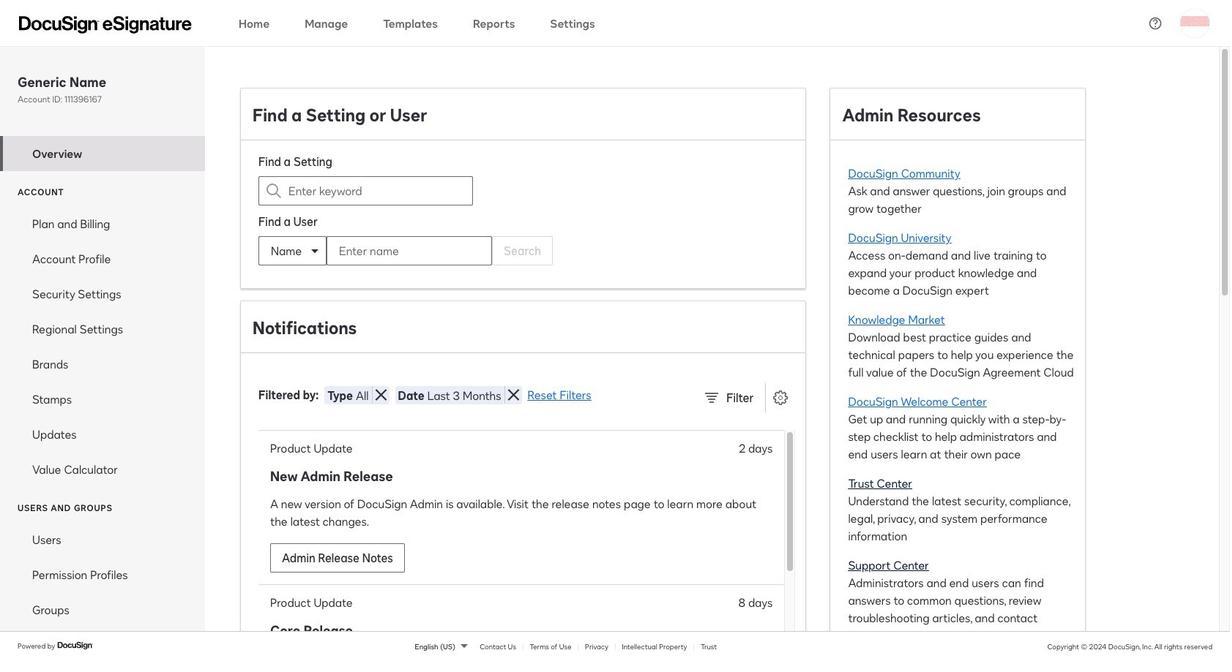 Task type: describe. For each thing, give the bounding box(es) containing it.
Enter name text field
[[327, 237, 462, 265]]

users and groups element
[[0, 523, 205, 628]]



Task type: locate. For each thing, give the bounding box(es) containing it.
docusign image
[[57, 641, 94, 653]]

your uploaded profile image image
[[1180, 8, 1210, 38]]

Enter keyword text field
[[289, 177, 443, 205]]

docusign admin image
[[19, 16, 192, 33]]

account element
[[0, 207, 205, 488]]



